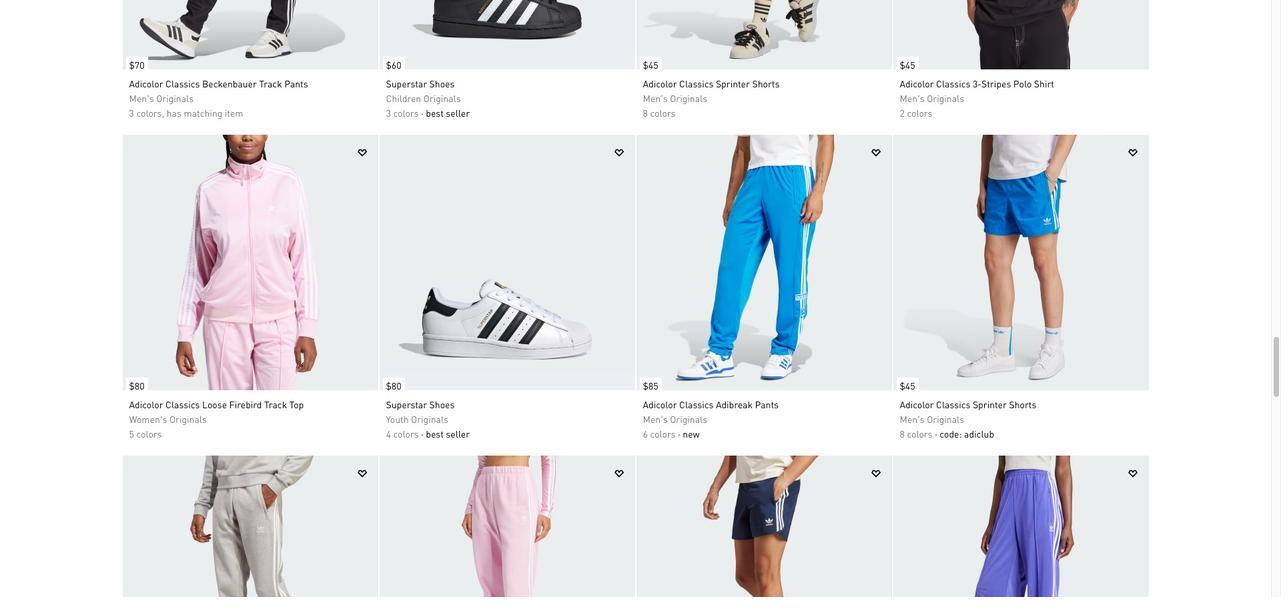 Task type: describe. For each thing, give the bounding box(es) containing it.
$85 link
[[636, 371, 662, 394]]

best for 3 colors
[[426, 107, 444, 119]]

women's originals purple adicolor firebird loose track pants image
[[893, 456, 1149, 597]]

men's for adicolor classics sprinter shorts men's originals 8 colors
[[643, 92, 668, 104]]

$80 for adicolor classics loose firebird track top
[[129, 380, 145, 392]]

originals inside adicolor classics adibreak pants men's originals 6 colors · new
[[670, 413, 707, 425]]

men's originals black adicolor classics beckenbauer track pants image
[[122, 0, 378, 69]]

men's inside adicolor classics beckenbauer track pants men's originals 3 colors, has matching item
[[129, 92, 154, 104]]

3-
[[973, 77, 982, 89]]

loose
[[202, 398, 227, 410]]

sprinter for adicolor classics sprinter shorts men's originals 8 colors
[[716, 77, 750, 89]]

$80 for superstar shoes
[[386, 380, 401, 392]]

$85
[[643, 380, 658, 392]]

$80 link for adicolor classics loose firebird track top
[[122, 371, 148, 394]]

classics for 3 colors, has matching item
[[166, 77, 200, 89]]

1 horizontal spatial men's originals blue adicolor classics sprinter shorts image
[[893, 135, 1149, 390]]

pants inside adicolor classics beckenbauer track pants men's originals 3 colors, has matching item
[[284, 77, 308, 89]]

originals inside the superstar shoes youth originals 4 colors · best seller
[[411, 413, 448, 425]]

men's originals black adicolor classics 3-stripes polo shirt image
[[893, 0, 1149, 69]]

shorts for adicolor classics sprinter shorts men's originals 8 colors · code: adiclub
[[1009, 398, 1037, 410]]

shirt
[[1034, 77, 1054, 89]]

children
[[386, 92, 421, 104]]

best for 4 colors
[[426, 428, 444, 440]]

8 for adicolor classics sprinter shorts men's originals 8 colors · code: adiclub
[[900, 428, 905, 440]]

item
[[225, 107, 243, 119]]

men's originals blue adicolor classics adibreak pants image
[[636, 135, 892, 390]]

children originals black superstar shoes image
[[379, 0, 635, 69]]

adicolor for adicolor classics 3-stripes polo shirt men's originals 2 colors
[[900, 77, 934, 89]]

$70 link
[[122, 50, 148, 73]]

colors,
[[136, 107, 164, 119]]

0 horizontal spatial men's originals blue adicolor classics sprinter shorts image
[[636, 456, 892, 597]]

$60
[[386, 59, 401, 71]]

$45 link for adicolor classics 3-stripes polo shirt men's originals 2 colors
[[893, 50, 919, 73]]

matching
[[184, 107, 222, 119]]

men's originals grey adicolor classics 3-stripes pants image
[[122, 456, 378, 597]]

classics for 8 colors
[[679, 77, 714, 89]]

6
[[643, 428, 648, 440]]

originals inside the adicolor classics sprinter shorts men's originals 8 colors
[[670, 92, 707, 104]]

adicolor classics adibreak pants men's originals 6 colors · new
[[643, 398, 779, 440]]

8 for adicolor classics sprinter shorts men's originals 8 colors
[[643, 107, 648, 119]]

$70
[[129, 59, 145, 71]]

superstar shoes youth originals 4 colors · best seller
[[386, 398, 470, 440]]

adicolor classics loose firebird track top women's originals 5 colors
[[129, 398, 304, 440]]

shoes for youth originals
[[429, 398, 455, 410]]

polo
[[1014, 77, 1032, 89]]

adicolor for adicolor classics adibreak pants men's originals 6 colors · new
[[643, 398, 677, 410]]

colors inside adicolor classics 3-stripes polo shirt men's originals 2 colors
[[907, 107, 933, 119]]

colors inside superstar shoes children originals 3 colors · best seller
[[393, 107, 419, 119]]

· inside adicolor classics adibreak pants men's originals 6 colors · new
[[678, 428, 681, 440]]

men's inside adicolor classics 3-stripes polo shirt men's originals 2 colors
[[900, 92, 925, 104]]

$45 for adicolor classics 3-stripes polo shirt men's originals 2 colors
[[900, 59, 915, 71]]

2
[[900, 107, 905, 119]]



Task type: locate. For each thing, give the bounding box(es) containing it.
$80 link up the youth
[[379, 371, 405, 394]]

superstar shoes children originals 3 colors · best seller
[[386, 77, 470, 119]]

best inside the superstar shoes youth originals 4 colors · best seller
[[426, 428, 444, 440]]

adicolor classics sprinter shorts men's originals 8 colors
[[643, 77, 780, 119]]

classics inside the adicolor classics loose firebird track top women's originals 5 colors
[[166, 398, 200, 410]]

0 vertical spatial 8
[[643, 107, 648, 119]]

0 horizontal spatial 3
[[129, 107, 134, 119]]

shoes
[[429, 77, 455, 89], [429, 398, 455, 410]]

shorts inside the adicolor classics sprinter shorts men's originals 8 colors
[[752, 77, 780, 89]]

·
[[421, 107, 424, 119], [421, 428, 424, 440], [678, 428, 681, 440], [935, 428, 937, 440]]

· left new
[[678, 428, 681, 440]]

firebird
[[229, 398, 262, 410]]

2 best from the top
[[426, 428, 444, 440]]

track inside the adicolor classics loose firebird track top women's originals 5 colors
[[264, 398, 287, 410]]

0 vertical spatial sprinter
[[716, 77, 750, 89]]

adicolor inside the adicolor classics loose firebird track top women's originals 5 colors
[[129, 398, 163, 410]]

· inside superstar shoes children originals 3 colors · best seller
[[421, 107, 424, 119]]

classics for 5 colors
[[166, 398, 200, 410]]

1 vertical spatial pants
[[755, 398, 779, 410]]

$45 link for adicolor classics sprinter shorts men's originals 8 colors
[[636, 50, 662, 73]]

1 vertical spatial superstar
[[386, 398, 427, 410]]

0 vertical spatial pants
[[284, 77, 308, 89]]

· down children
[[421, 107, 424, 119]]

superstar up the youth
[[386, 398, 427, 410]]

· left code:
[[935, 428, 937, 440]]

sprinter for adicolor classics sprinter shorts men's originals 8 colors · code: adiclub
[[973, 398, 1007, 410]]

$80 up the youth
[[386, 380, 401, 392]]

3 inside superstar shoes children originals 3 colors · best seller
[[386, 107, 391, 119]]

seller
[[446, 107, 470, 119], [446, 428, 470, 440]]

5
[[129, 428, 134, 440]]

classics inside adicolor classics beckenbauer track pants men's originals 3 colors, has matching item
[[166, 77, 200, 89]]

adicolor for adicolor classics beckenbauer track pants men's originals 3 colors, has matching item
[[129, 77, 163, 89]]

1 horizontal spatial $80
[[386, 380, 401, 392]]

track left top
[[264, 398, 287, 410]]

3 down children
[[386, 107, 391, 119]]

1 horizontal spatial pants
[[755, 398, 779, 410]]

superstar inside superstar shoes children originals 3 colors · best seller
[[386, 77, 427, 89]]

$80
[[129, 380, 145, 392], [386, 380, 401, 392]]

1 $80 link from the left
[[122, 371, 148, 394]]

adicolor for adicolor classics loose firebird track top women's originals 5 colors
[[129, 398, 163, 410]]

track
[[259, 77, 282, 89], [264, 398, 287, 410]]

0 horizontal spatial 8
[[643, 107, 648, 119]]

youth originals white superstar shoes image
[[379, 135, 635, 390]]

adicolor inside adicolor classics adibreak pants men's originals 6 colors · new
[[643, 398, 677, 410]]

1 horizontal spatial shorts
[[1009, 398, 1037, 410]]

colors
[[393, 107, 419, 119], [650, 107, 676, 119], [907, 107, 933, 119], [136, 428, 162, 440], [393, 428, 419, 440], [650, 428, 676, 440], [907, 428, 933, 440]]

classics inside the adicolor classics sprinter shorts men's originals 8 colors
[[679, 77, 714, 89]]

has
[[167, 107, 181, 119]]

shorts for adicolor classics sprinter shorts men's originals 8 colors
[[752, 77, 780, 89]]

· inside the superstar shoes youth originals 4 colors · best seller
[[421, 428, 424, 440]]

men's inside the adicolor classics sprinter shorts men's originals 8 colors
[[643, 92, 668, 104]]

adicolor classics sprinter shorts men's originals 8 colors · code: adiclub
[[900, 398, 1037, 440]]

classics inside adicolor classics 3-stripes polo shirt men's originals 2 colors
[[936, 77, 971, 89]]

0 vertical spatial shorts
[[752, 77, 780, 89]]

shoes inside the superstar shoes youth originals 4 colors · best seller
[[429, 398, 455, 410]]

women's originals pink adicolor classics loose firebird track top image
[[122, 135, 378, 390]]

· right 4
[[421, 428, 424, 440]]

adicolor
[[129, 77, 163, 89], [643, 77, 677, 89], [900, 77, 934, 89], [129, 398, 163, 410], [643, 398, 677, 410], [900, 398, 934, 410]]

8 inside the adicolor classics sprinter shorts men's originals 8 colors
[[643, 107, 648, 119]]

pants
[[284, 77, 308, 89], [755, 398, 779, 410]]

shorts
[[752, 77, 780, 89], [1009, 398, 1037, 410]]

$60 link
[[379, 50, 405, 73]]

code:
[[940, 428, 962, 440]]

1 best from the top
[[426, 107, 444, 119]]

adiclub
[[964, 428, 994, 440]]

adicolor inside adicolor classics beckenbauer track pants men's originals 3 colors, has matching item
[[129, 77, 163, 89]]

beckenbauer
[[202, 77, 257, 89]]

8
[[643, 107, 648, 119], [900, 428, 905, 440]]

4
[[386, 428, 391, 440]]

0 vertical spatial superstar
[[386, 77, 427, 89]]

1 3 from the left
[[129, 107, 134, 119]]

0 vertical spatial shoes
[[429, 77, 455, 89]]

classics inside adicolor classics adibreak pants men's originals 6 colors · new
[[679, 398, 714, 410]]

men's
[[129, 92, 154, 104], [643, 92, 668, 104], [900, 92, 925, 104], [643, 413, 668, 425], [900, 413, 925, 425]]

new
[[683, 428, 700, 440]]

adicolor inside the adicolor classics sprinter shorts men's originals 8 colors
[[643, 77, 677, 89]]

seller for youth originals
[[446, 428, 470, 440]]

women's originals pink adicolor 3-stripes open hem loose joggers image
[[379, 456, 635, 597]]

adicolor for adicolor classics sprinter shorts men's originals 8 colors · code: adiclub
[[900, 398, 934, 410]]

1 vertical spatial 8
[[900, 428, 905, 440]]

shorts inside the adicolor classics sprinter shorts men's originals 8 colors · code: adiclub
[[1009, 398, 1037, 410]]

men's for adicolor classics adibreak pants men's originals 6 colors · new
[[643, 413, 668, 425]]

1 superstar from the top
[[386, 77, 427, 89]]

2 seller from the top
[[446, 428, 470, 440]]

men's for adicolor classics sprinter shorts men's originals 8 colors · code: adiclub
[[900, 413, 925, 425]]

$45 for adicolor classics sprinter shorts men's originals 8 colors
[[643, 59, 658, 71]]

2 shoes from the top
[[429, 398, 455, 410]]

superstar inside the superstar shoes youth originals 4 colors · best seller
[[386, 398, 427, 410]]

$45 link
[[636, 50, 662, 73], [893, 50, 919, 73], [893, 371, 919, 394]]

adicolor for adicolor classics sprinter shorts men's originals 8 colors
[[643, 77, 677, 89]]

0 vertical spatial men's originals blue adicolor classics sprinter shorts image
[[893, 135, 1149, 390]]

1 horizontal spatial sprinter
[[973, 398, 1007, 410]]

men's originals blue adicolor classics sprinter shorts image
[[893, 135, 1149, 390], [636, 456, 892, 597]]

superstar for youth
[[386, 398, 427, 410]]

track right beckenbauer
[[259, 77, 282, 89]]

originals inside adicolor classics beckenbauer track pants men's originals 3 colors, has matching item
[[156, 92, 194, 104]]

shoes for children originals
[[429, 77, 455, 89]]

track inside adicolor classics beckenbauer track pants men's originals 3 colors, has matching item
[[259, 77, 282, 89]]

originals inside superstar shoes children originals 3 colors · best seller
[[424, 92, 461, 104]]

stripes
[[982, 77, 1011, 89]]

sprinter up adiclub
[[973, 398, 1007, 410]]

0 horizontal spatial pants
[[284, 77, 308, 89]]

$80 link
[[122, 371, 148, 394], [379, 371, 405, 394]]

sprinter down men's originals black adicolor classics sprinter shorts image
[[716, 77, 750, 89]]

sprinter inside the adicolor classics sprinter shorts men's originals 8 colors · code: adiclub
[[973, 398, 1007, 410]]

classics for 2 colors
[[936, 77, 971, 89]]

$80 link up women's
[[122, 371, 148, 394]]

1 horizontal spatial $80 link
[[379, 371, 405, 394]]

$80 link for superstar shoes
[[379, 371, 405, 394]]

men's inside adicolor classics adibreak pants men's originals 6 colors · new
[[643, 413, 668, 425]]

men's originals black adicolor classics sprinter shorts image
[[636, 0, 892, 69]]

women's
[[129, 413, 167, 425]]

adicolor classics beckenbauer track pants men's originals 3 colors, has matching item
[[129, 77, 308, 119]]

1 seller from the top
[[446, 107, 470, 119]]

colors inside adicolor classics adibreak pants men's originals 6 colors · new
[[650, 428, 676, 440]]

$45
[[643, 59, 658, 71], [900, 59, 915, 71], [900, 380, 915, 392]]

best inside superstar shoes children originals 3 colors · best seller
[[426, 107, 444, 119]]

adicolor inside adicolor classics 3-stripes polo shirt men's originals 2 colors
[[900, 77, 934, 89]]

2 $80 from the left
[[386, 380, 401, 392]]

0 horizontal spatial sprinter
[[716, 77, 750, 89]]

colors inside the superstar shoes youth originals 4 colors · best seller
[[393, 428, 419, 440]]

superstar for children
[[386, 77, 427, 89]]

2 3 from the left
[[386, 107, 391, 119]]

1 vertical spatial seller
[[446, 428, 470, 440]]

adicolor inside the adicolor classics sprinter shorts men's originals 8 colors · code: adiclub
[[900, 398, 934, 410]]

1 vertical spatial shorts
[[1009, 398, 1037, 410]]

youth
[[386, 413, 409, 425]]

· inside the adicolor classics sprinter shorts men's originals 8 colors · code: adiclub
[[935, 428, 937, 440]]

superstar
[[386, 77, 427, 89], [386, 398, 427, 410]]

classics
[[166, 77, 200, 89], [679, 77, 714, 89], [936, 77, 971, 89], [166, 398, 200, 410], [679, 398, 714, 410], [936, 398, 971, 410]]

2 $80 link from the left
[[379, 371, 405, 394]]

0 horizontal spatial $80
[[129, 380, 145, 392]]

sprinter inside the adicolor classics sprinter shorts men's originals 8 colors
[[716, 77, 750, 89]]

0 vertical spatial best
[[426, 107, 444, 119]]

originals
[[156, 92, 194, 104], [424, 92, 461, 104], [670, 92, 707, 104], [927, 92, 964, 104], [169, 413, 207, 425], [411, 413, 448, 425], [670, 413, 707, 425], [927, 413, 964, 425]]

best
[[426, 107, 444, 119], [426, 428, 444, 440]]

seller inside superstar shoes children originals 3 colors · best seller
[[446, 107, 470, 119]]

0 horizontal spatial shorts
[[752, 77, 780, 89]]

top
[[289, 398, 304, 410]]

shoes inside superstar shoes children originals 3 colors · best seller
[[429, 77, 455, 89]]

adibreak
[[716, 398, 753, 410]]

classics inside the adicolor classics sprinter shorts men's originals 8 colors · code: adiclub
[[936, 398, 971, 410]]

0 horizontal spatial $80 link
[[122, 371, 148, 394]]

superstar up children
[[386, 77, 427, 89]]

0 vertical spatial track
[[259, 77, 282, 89]]

seller inside the superstar shoes youth originals 4 colors · best seller
[[446, 428, 470, 440]]

1 $80 from the left
[[129, 380, 145, 392]]

colors inside the adicolor classics loose firebird track top women's originals 5 colors
[[136, 428, 162, 440]]

$80 up women's
[[129, 380, 145, 392]]

originals inside the adicolor classics sprinter shorts men's originals 8 colors · code: adiclub
[[927, 413, 964, 425]]

1 vertical spatial sprinter
[[973, 398, 1007, 410]]

1 vertical spatial shoes
[[429, 398, 455, 410]]

pants inside adicolor classics adibreak pants men's originals 6 colors · new
[[755, 398, 779, 410]]

3
[[129, 107, 134, 119], [386, 107, 391, 119]]

1 horizontal spatial 3
[[386, 107, 391, 119]]

adicolor classics 3-stripes polo shirt men's originals 2 colors
[[900, 77, 1054, 119]]

0 vertical spatial seller
[[446, 107, 470, 119]]

2 superstar from the top
[[386, 398, 427, 410]]

1 shoes from the top
[[429, 77, 455, 89]]

3 left colors,
[[129, 107, 134, 119]]

originals inside adicolor classics 3-stripes polo shirt men's originals 2 colors
[[927, 92, 964, 104]]

colors inside the adicolor classics sprinter shorts men's originals 8 colors · code: adiclub
[[907, 428, 933, 440]]

seller for children originals
[[446, 107, 470, 119]]

3 inside adicolor classics beckenbauer track pants men's originals 3 colors, has matching item
[[129, 107, 134, 119]]

colors inside the adicolor classics sprinter shorts men's originals 8 colors
[[650, 107, 676, 119]]

1 vertical spatial track
[[264, 398, 287, 410]]

1 vertical spatial best
[[426, 428, 444, 440]]

1 horizontal spatial 8
[[900, 428, 905, 440]]

1 vertical spatial men's originals blue adicolor classics sprinter shorts image
[[636, 456, 892, 597]]

men's inside the adicolor classics sprinter shorts men's originals 8 colors · code: adiclub
[[900, 413, 925, 425]]

8 inside the adicolor classics sprinter shorts men's originals 8 colors · code: adiclub
[[900, 428, 905, 440]]

sprinter
[[716, 77, 750, 89], [973, 398, 1007, 410]]

originals inside the adicolor classics loose firebird track top women's originals 5 colors
[[169, 413, 207, 425]]



Task type: vqa. For each thing, say whether or not it's contained in the screenshot.
· within Superstar Shoes Children Originals 3 colors · best seller
yes



